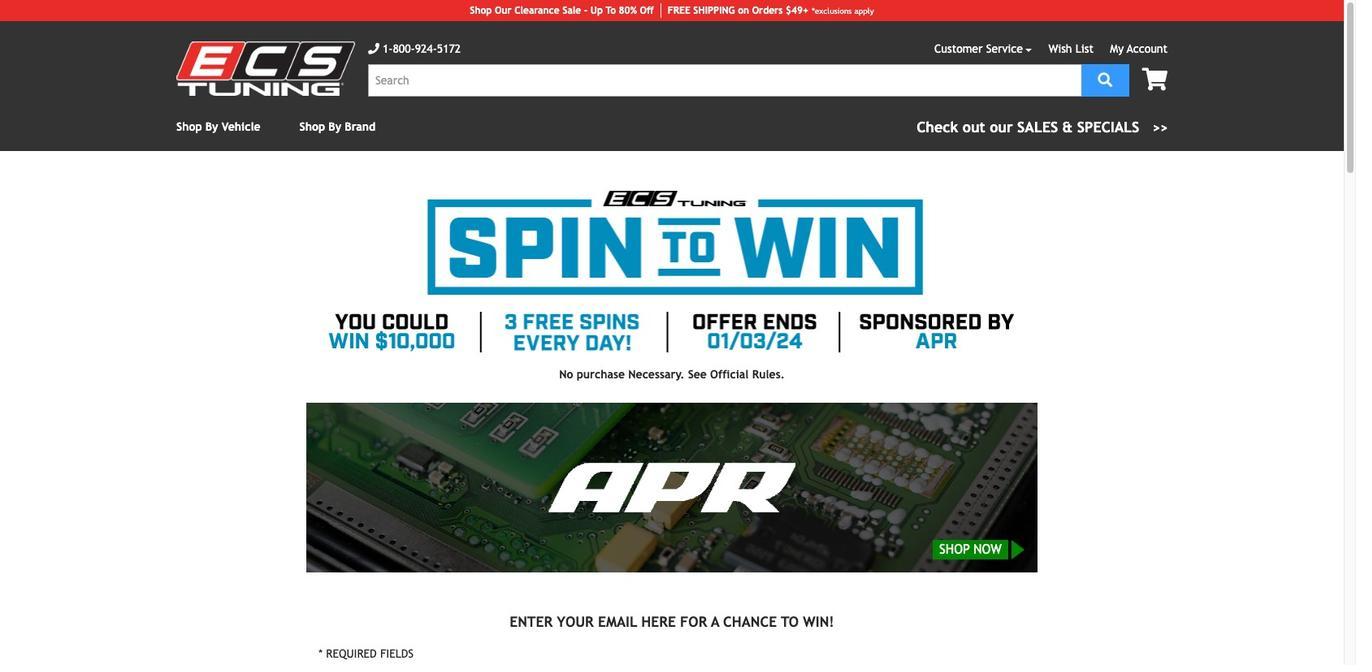 Task type: locate. For each thing, give the bounding box(es) containing it.
shop now
[[940, 542, 1002, 557]]

1 horizontal spatial by
[[329, 120, 341, 133]]

ecs tuning image
[[176, 41, 355, 96]]

shop left now
[[940, 542, 970, 557]]

sale
[[563, 5, 581, 16]]

shop now link
[[306, 403, 1038, 573]]

shop for shop by brand
[[300, 120, 325, 133]]

required
[[326, 648, 377, 661]]

shop left our
[[470, 5, 492, 16]]

to
[[606, 5, 616, 16]]

&
[[1063, 119, 1073, 136]]

* required fields
[[319, 648, 414, 661]]

5172
[[437, 42, 461, 55]]

fields
[[380, 648, 414, 661]]

1 by from the left
[[205, 120, 218, 133]]

by for vehicle
[[205, 120, 218, 133]]

on
[[738, 5, 749, 16]]

shop by vehicle
[[176, 120, 261, 133]]

shop
[[470, 5, 492, 16], [176, 120, 202, 133], [300, 120, 325, 133], [940, 542, 970, 557]]

1-
[[383, 42, 393, 55]]

800-
[[393, 42, 415, 55]]

free ship ping on orders $49+ *exclusions apply
[[668, 5, 874, 16]]

see
[[688, 368, 707, 381]]

free
[[668, 5, 691, 16]]

shop our clearance sale - up to 80% off
[[470, 5, 654, 16]]

customer service button
[[935, 41, 1033, 58]]

your
[[557, 614, 594, 631]]

shop left brand
[[300, 120, 325, 133]]

here
[[642, 614, 676, 631]]

ping
[[714, 5, 735, 16]]

by left brand
[[329, 120, 341, 133]]

customer
[[935, 42, 983, 55]]

*exclusions
[[812, 6, 852, 15]]

service
[[986, 42, 1023, 55]]

by left vehicle
[[205, 120, 218, 133]]

purchase
[[577, 368, 625, 381]]

0 horizontal spatial by
[[205, 120, 218, 133]]

2 by from the left
[[329, 120, 341, 133]]

specials
[[1078, 119, 1140, 136]]

wish list link
[[1049, 42, 1094, 55]]

by
[[205, 120, 218, 133], [329, 120, 341, 133]]

account
[[1127, 42, 1168, 55]]

shop left vehicle
[[176, 120, 202, 133]]

sales &                              specials link
[[917, 116, 1168, 138]]

no
[[559, 368, 573, 381]]

view your cart image
[[1142, 68, 1168, 91]]

wish list
[[1049, 42, 1094, 55]]

win!
[[803, 614, 835, 631]]

customer service
[[935, 42, 1023, 55]]



Task type: describe. For each thing, give the bounding box(es) containing it.
my account link
[[1110, 42, 1168, 55]]

Search text field
[[368, 64, 1082, 97]]

shop for shop our clearance sale - up to 80% off
[[470, 5, 492, 16]]

*
[[319, 648, 323, 661]]

chance
[[723, 614, 777, 631]]

sales
[[1018, 119, 1058, 136]]

for
[[680, 614, 707, 631]]

phone image
[[368, 43, 380, 54]]

brand
[[345, 120, 376, 133]]

shop our clearance sale - up to 80% off link
[[470, 3, 661, 18]]

rules.
[[752, 368, 785, 381]]

$49+
[[786, 5, 809, 16]]

now
[[974, 542, 1002, 557]]

80%
[[619, 5, 637, 16]]

necessary.
[[629, 368, 685, 381]]

orders
[[752, 5, 783, 16]]

list
[[1076, 42, 1094, 55]]

to
[[781, 614, 799, 631]]

924-
[[415, 42, 437, 55]]

off
[[640, 5, 654, 16]]

shop by vehicle link
[[176, 120, 261, 133]]

email
[[598, 614, 638, 631]]

1-800-924-5172
[[383, 42, 461, 55]]

ship
[[694, 5, 714, 16]]

enter
[[510, 614, 553, 631]]

up
[[591, 5, 603, 16]]

my account
[[1110, 42, 1168, 55]]

no purchase necessary. see official rules.
[[559, 368, 785, 381]]

search image
[[1098, 72, 1113, 87]]

our
[[495, 5, 512, 16]]

official
[[710, 368, 749, 381]]

by for brand
[[329, 120, 341, 133]]

a
[[711, 614, 720, 631]]

vehicle
[[222, 120, 261, 133]]

shop for shop by vehicle
[[176, 120, 202, 133]]

enter your email here for a chance to win!
[[510, 614, 835, 631]]

shop by brand
[[300, 120, 376, 133]]

sales &                              specials
[[1018, 119, 1140, 136]]

-
[[584, 5, 588, 16]]

apr image
[[546, 454, 798, 522]]

clearance
[[515, 5, 560, 16]]

1-800-924-5172 link
[[368, 41, 461, 58]]

shop for shop now
[[940, 542, 970, 557]]

*exclusions apply link
[[812, 4, 874, 17]]

my
[[1110, 42, 1124, 55]]

apply
[[855, 6, 874, 15]]

wish
[[1049, 42, 1073, 55]]

shop by brand link
[[300, 120, 376, 133]]

ecs tuning spin to win sweepstakes! every spin and every dollar spent is an entry! image
[[306, 177, 1038, 366]]



Task type: vqa. For each thing, say whether or not it's contained in the screenshot.
form containing * REQUIRED FIELDS
no



